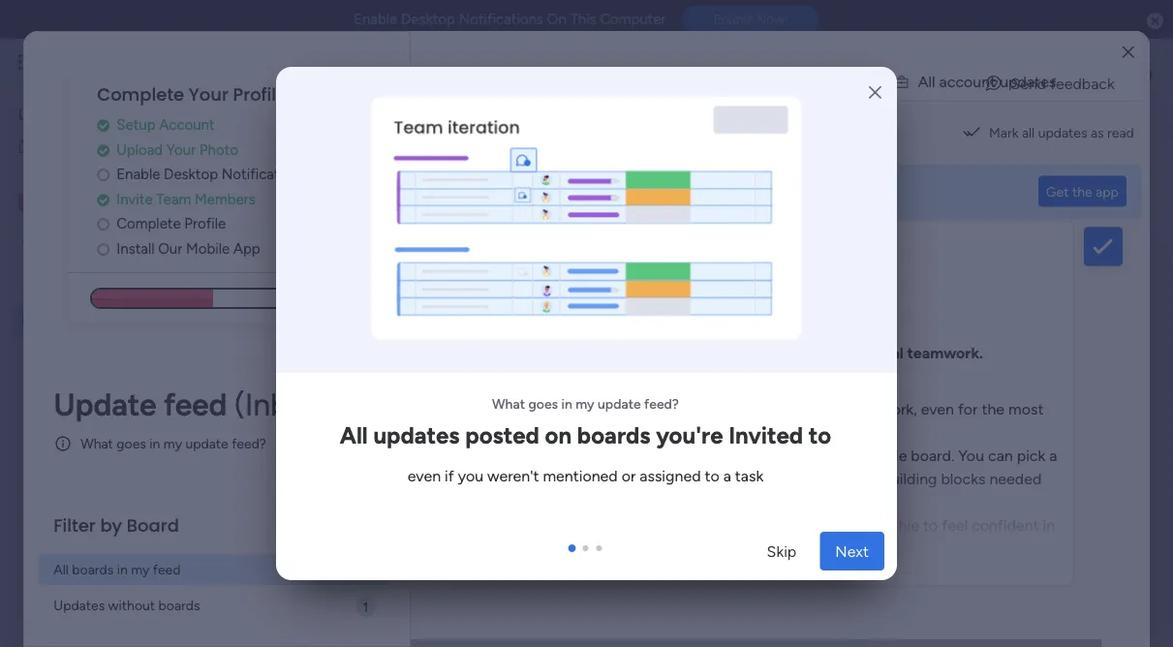 Task type: vqa. For each thing, say whether or not it's contained in the screenshot.
of in the "Hi @Ruby Anderson , We'Re So Glad You'Re Here. This Is The Very Beginning Of Your Team'S Journey To Exceptional Teamwork."
yes



Task type: describe. For each thing, give the bounding box(es) containing it.
of inside plan, manage and track all types of work, even for the most complex projects and workflows with ease.
[[862, 400, 877, 419]]

relevant
[[642, 438, 697, 457]]

upload
[[117, 141, 163, 158]]

2 n from the left
[[690, 72, 699, 91]]

the inside plan, manage and track all types of work, even for the most complex projects and workflows with ease.
[[982, 400, 1005, 419]]

0 vertical spatial feed
[[164, 386, 227, 423]]

to right it at the bottom right
[[705, 467, 720, 485]]

invite team members link
[[97, 188, 359, 210]]

what for what goes in my update feed? all updates posted on boards you're invited to
[[493, 396, 526, 412]]

a inside you don't have to be a techie to feel confident in getting started, which makes onboarding anyone in your team as simple as using their phone.
[[865, 517, 873, 535]]

your down even if you weren't mentioned or assigned to a task
[[578, 493, 609, 512]]

board.
[[912, 447, 955, 465]]

@ruby anderson link
[[485, 294, 606, 320]]

their
[[489, 563, 521, 582]]

1 n from the left
[[663, 72, 671, 91]]

my for all boards in my feed
[[131, 562, 150, 578]]

your inside the thank you for participating in this employee wellbeing survey! know that you can fill out for the form using your name or simply write 'anonymous' for the first question if you prefer.
[[653, 361, 683, 379]]

be
[[844, 517, 861, 535]]

to left feel
[[924, 517, 939, 535]]

2 l from the left
[[933, 72, 936, 91]]

1 horizontal spatial boards
[[159, 597, 200, 614]]

b
[[774, 72, 784, 91]]

a right a
[[940, 72, 948, 91]]

what for what goes in my update feed?
[[81, 436, 113, 452]]

1 horizontal spatial employee
[[295, 104, 409, 136]]

made
[[534, 470, 573, 489]]

choose
[[801, 470, 852, 489]]

desktop for enable desktop notifications
[[164, 166, 218, 183]]

mann
[[545, 247, 584, 266]]

workflows
[[642, 424, 713, 442]]

2 s from the left
[[1050, 72, 1057, 91]]

4 o from the left
[[965, 72, 974, 91]]

form button
[[370, 147, 431, 178]]

is
[[497, 344, 508, 363]]

by for filter
[[100, 514, 122, 538]]

your right receive
[[558, 183, 585, 200]]

'anonymous'
[[833, 361, 921, 379]]

1 t from the left
[[671, 72, 677, 91]]

have inside you don't have to be a techie to feel confident in getting started, which makes onboarding anyone in your team as simple as using their phone.
[[788, 517, 821, 535]]

and up exact on the bottom right of page
[[613, 424, 639, 442]]

see for see plans
[[339, 54, 362, 70]]

customizable
[[815, 447, 908, 465]]

all inside plan, manage and track all types of work, even for the most complex projects and workflows with ease.
[[801, 400, 815, 419]]

in up the updates without boards
[[117, 562, 128, 578]]

activity
[[918, 112, 965, 128]]

workspace selection element
[[18, 190, 162, 214]]

thank you for participating in this employee wellbeing survey! know that you can fill out for the form using your name or simply write 'anonymous' for the first question if you prefer.
[[451, 341, 975, 399]]

1 inside button
[[1092, 112, 1097, 128]]

assigned
[[640, 467, 701, 485]]

anything you want to add? element
[[450, 455, 683, 477]]

to down plan,
[[638, 419, 652, 437]]

in down update feed (inbox)
[[150, 436, 160, 452]]

your left the phone
[[733, 183, 760, 200]]

updates
[[54, 597, 105, 614]]

list box containing first board
[[0, 268, 247, 599]]

our
[[158, 240, 183, 257]]

which
[[600, 540, 642, 558]]

using inside you don't have to be a techie to feel confident in getting started, which makes onboarding anyone in your team as simple as using their phone.
[[1008, 540, 1045, 558]]

exceptional
[[821, 344, 904, 363]]

have inside with these result, we hope to have a better pulse on wellness at our organization and bring your relevant programming to better support you.
[[656, 419, 689, 437]]

1 vertical spatial boards
[[72, 562, 114, 578]]

install our mobile app link
[[97, 238, 359, 260]]

collapse board header image
[[1125, 155, 1140, 171]]

enable desktop notifications on this computer
[[354, 11, 667, 28]]

read
[[715, 557, 751, 576]]

a right i
[[622, 72, 630, 91]]

for up made
[[539, 447, 560, 465]]

profile inside the 'complete profile' link
[[185, 215, 226, 232]]

d for a l l a c c o u n t u p d a t e s
[[1018, 72, 1028, 91]]

manage
[[673, 400, 729, 419]]

complete for complete your profile
[[97, 82, 184, 107]]

1 for all boards in my feed
[[363, 563, 369, 580]]

members
[[195, 190, 256, 208]]

all for updates
[[1023, 125, 1036, 141]]

this inside hi @ruby anderson , we're so glad you're here. this is the very beginning of your team's journey to exceptional teamwork.
[[466, 344, 494, 363]]

1 horizontal spatial as
[[989, 540, 1004, 558]]

my work
[[43, 138, 94, 154]]

1 e from the left
[[654, 72, 663, 91]]

see more button
[[317, 428, 391, 459]]

app
[[233, 240, 260, 257]]

feed? for what goes in my update feed? all updates posted on boards you're invited to
[[645, 396, 679, 412]]

3 t from the left
[[1035, 72, 1041, 91]]

well- inside list box
[[109, 313, 139, 329]]

send feedback button
[[977, 68, 1123, 99]]

template,
[[577, 470, 642, 489]]

to right directly
[[717, 183, 730, 200]]

invite / 1
[[1046, 112, 1097, 128]]

dapulse integrations image
[[775, 156, 789, 170]]

enable desktop notifications
[[117, 166, 306, 183]]

4
[[1072, 155, 1081, 171]]

0 horizontal spatial or
[[622, 467, 636, 485]]

my for what goes in my update feed? all updates posted on boards you're invited to
[[576, 396, 595, 412]]

close image
[[1123, 45, 1135, 59]]

read more
[[715, 557, 790, 576]]

1 horizontal spatial survey
[[547, 104, 624, 136]]

for down glad
[[524, 341, 544, 360]]

all boards in my feed
[[54, 562, 181, 578]]

2 u from the left
[[1001, 72, 1009, 91]]

robust:
[[582, 400, 633, 419]]

get
[[1047, 183, 1070, 200]]

all for all boards in my feed
[[54, 562, 69, 578]]

beginning
[[572, 344, 641, 363]]

update for what goes in my update feed? all updates posted on boards you're invited to
[[598, 396, 641, 412]]

we
[[575, 419, 595, 437]]

on inside with these result, we hope to have a better pulse on wellness at our organization and bring your relevant programming to better support you.
[[791, 419, 808, 437]]

confident
[[972, 517, 1040, 535]]

mobile
[[186, 240, 230, 257]]

my for what goes in my update feed?
[[164, 436, 182, 452]]

your for photo
[[167, 141, 196, 158]]

notifications
[[588, 183, 664, 200]]

hi
[[466, 298, 481, 316]]

what goes in my update feed? all updates posted on boards you're invited to
[[340, 396, 832, 449]]

can inside it all starts with a customizable board. you can pick a ready-made template, make it your own, and choose the building blocks needed to jumpstart your work.
[[989, 447, 1014, 465]]

setup
[[117, 116, 156, 134]]

to inside '14. anything you want to add?' group
[[624, 455, 639, 477]]

a right p at the right top
[[1028, 72, 1035, 91]]

a up choose
[[804, 447, 812, 465]]

don't
[[749, 517, 785, 535]]

desktop for enable desktop notifications on this computer
[[401, 11, 456, 28]]

your inside with these result, we hope to have a better pulse on wellness at our organization and bring your relevant programming to better support you.
[[608, 438, 638, 457]]

see more
[[325, 436, 383, 452]]

select product image
[[17, 52, 37, 72]]

bring
[[569, 438, 604, 457]]

activity button
[[911, 105, 1002, 136]]

even inside plan, manage and track all types of work, even for the most complex projects and workflows with ease.
[[922, 400, 955, 419]]

mentioned
[[543, 467, 618, 485]]

of inside hi @ruby anderson , we're so glad you're here. this is the very beginning of your team's journey to exceptional teamwork.
[[645, 344, 660, 363]]

m for a
[[809, 72, 823, 91]]

prefer.
[[587, 380, 632, 399]]

upload your photo link
[[97, 139, 359, 161]]

/ for 4
[[1064, 155, 1069, 171]]

dapulse close image
[[1148, 11, 1164, 31]]

mark all updates as read button
[[955, 117, 1143, 148]]

p
[[1009, 72, 1018, 91]]

the inside hi @ruby anderson , we're so glad you're here. this is the very beginning of your team's journey to exceptional teamwork.
[[512, 344, 535, 363]]

1 k from the left
[[802, 72, 809, 91]]

form inside the thank you for participating in this employee wellbeing survey! know that you can fill out for the form using your name or simply write 'anonymous' for the first question if you prefer.
[[576, 361, 609, 379]]

1 o from the left
[[681, 72, 690, 91]]

14. Anything you want to add? text field
[[450, 491, 969, 613]]

inbox image
[[876, 52, 896, 72]]

all inside what goes in my update feed? all updates posted on boards you're invited to
[[340, 421, 368, 449]]

boards inside what goes in my update feed? all updates posted on boards you're invited to
[[578, 421, 651, 449]]

to right the ease.
[[796, 438, 811, 457]]

it
[[694, 447, 704, 465]]

circle o image for install
[[97, 242, 110, 256]]

1 horizontal spatial this
[[570, 11, 597, 28]]

feedback
[[1051, 74, 1116, 93]]

0 vertical spatial employee well-being survey
[[295, 104, 624, 136]]

your up mentioned
[[564, 447, 596, 465]]

check circle image for setup
[[97, 118, 110, 133]]

0 horizontal spatial employee
[[46, 313, 106, 329]]

it
[[687, 470, 696, 489]]

link
[[1072, 206, 1093, 223]]

add view image
[[442, 156, 450, 170]]

survey inside list box
[[176, 313, 216, 329]]

1 horizontal spatial profile
[[233, 82, 287, 107]]

0 horizontal spatial as
[[921, 540, 936, 558]]

survey!
[[823, 341, 872, 360]]

support
[[861, 438, 915, 457]]

projects
[[552, 424, 609, 442]]

first
[[46, 280, 72, 296]]

1 vertical spatial if
[[445, 467, 454, 485]]

notifications for enable desktop notifications
[[222, 166, 306, 183]]

your inside you don't have to be a techie to feel confident in getting started, which makes onboarding anyone in your team as simple as using their phone.
[[847, 540, 878, 558]]

as inside mark all updates as read button
[[1091, 125, 1105, 141]]

send feedback
[[1011, 74, 1116, 93]]

lottie animation element
[[274, 67, 898, 373]]

workspace image
[[18, 191, 38, 213]]

name
[[687, 361, 725, 379]]

1 vertical spatial feed
[[153, 562, 181, 578]]

organization
[[451, 438, 536, 457]]

hi @ruby anderson , we're so glad you're here. this is the very beginning of your team's journey to exceptional teamwork.
[[466, 298, 984, 363]]

complete your profile
[[97, 82, 287, 107]]

check circle image for upload
[[97, 143, 110, 157]]

a right b
[[823, 72, 830, 91]]

2 d from the left
[[851, 72, 861, 91]]

enable for enable desktop notifications on this computer
[[354, 11, 398, 28]]

you inside you don't have to be a techie to feel confident in getting started, which makes onboarding anyone in your team as simple as using their phone.
[[719, 517, 745, 535]]

0 vertical spatial being
[[474, 104, 541, 136]]

check circle image
[[97, 192, 110, 207]]

complete for complete profile
[[117, 215, 181, 232]]

0 horizontal spatial even
[[408, 467, 441, 485]]

know
[[876, 341, 914, 360]]

types
[[819, 400, 858, 419]]

track
[[762, 400, 797, 419]]

1 vertical spatial better
[[815, 438, 857, 457]]

a left task
[[724, 467, 732, 485]]

result,
[[529, 419, 571, 437]]

for inside plan, manage and track all types of work, even for the most complex projects and workflows with ease.
[[959, 400, 979, 419]]

these
[[487, 419, 525, 437]]

your right it at the bottom right
[[700, 470, 731, 489]]

4 e from the left
[[1041, 72, 1050, 91]]

a right pick
[[1050, 447, 1058, 465]]

plans
[[365, 54, 398, 70]]

jumpstart
[[507, 493, 575, 512]]

circle o image
[[97, 217, 110, 231]]

0 vertical spatial better
[[704, 419, 747, 437]]

invite / 1 button
[[1010, 105, 1106, 136]]

get the app button
[[1039, 176, 1127, 207]]

now!
[[757, 11, 788, 27]]

automate / 4
[[999, 155, 1081, 171]]

goes for what goes in my update feed? all updates posted on boards you're invited to
[[529, 396, 558, 412]]

very
[[539, 344, 569, 363]]

by for powered
[[454, 205, 471, 224]]

adjust for your exact needs:
[[489, 447, 690, 465]]

and inside with these result, we hope to have a better pulse on wellness at our organization and bring your relevant programming to better support you.
[[540, 438, 565, 457]]

in inside the thank you for participating in this employee wellbeing survey! know that you can fill out for the form using your name or simply write 'anonymous' for the first question if you prefer.
[[638, 341, 650, 360]]

all for all updates
[[467, 72, 484, 91]]

3 e from the left
[[843, 72, 851, 91]]

skip button
[[752, 532, 813, 571]]

2 o from the left
[[784, 72, 793, 91]]

starts
[[726, 447, 766, 465]]

can inside the thank you for participating in this employee wellbeing survey! know that you can fill out for the form using your name or simply write 'anonymous' for the first question if you prefer.
[[451, 361, 476, 379]]

you inside it all starts with a customizable board. you can pick a ready-made template, make it your own, and choose the building blocks needed to jumpstart your work.
[[959, 447, 985, 465]]

with inside it all starts with a customizable board. you can pick a ready-made template, make it your own, and choose the building blocks needed to jumpstart your work.
[[770, 447, 800, 465]]



Task type: locate. For each thing, give the bounding box(es) containing it.
board
[[75, 280, 111, 296], [127, 514, 179, 538]]

0 horizontal spatial /
[[1064, 155, 1069, 171]]

circle o image up check circle image
[[97, 168, 110, 182]]

in right anyone
[[831, 540, 843, 558]]

in inside what goes in my update feed? all updates posted on boards you're invited to
[[562, 396, 573, 412]]

and up the result,
[[552, 400, 578, 419]]

14.
[[450, 455, 469, 477]]

feed
[[164, 386, 227, 423], [153, 562, 181, 578]]

glad
[[529, 321, 558, 339]]

phone
[[763, 183, 802, 200]]

a right be
[[865, 517, 873, 535]]

0 vertical spatial /
[[1083, 112, 1088, 128]]

b o o k m a r k e d
[[774, 72, 861, 91]]

1 m from the left
[[641, 72, 654, 91]]

1 horizontal spatial by
[[454, 205, 471, 224]]

or down the employee
[[729, 361, 743, 379]]

my inside what goes in my update feed? all updates posted on boards you're invited to
[[576, 396, 595, 412]]

form inside button
[[1040, 206, 1069, 223]]

ruby anderson image
[[1120, 47, 1151, 78]]

0 horizontal spatial better
[[704, 419, 747, 437]]

task
[[736, 467, 764, 485]]

complete up setup on the top of page
[[97, 82, 184, 107]]

your for profile
[[189, 82, 229, 107]]

0 horizontal spatial form
[[576, 361, 609, 379]]

all inside button
[[1023, 125, 1036, 141]]

0 vertical spatial with
[[717, 424, 747, 442]]

you.
[[919, 438, 947, 457]]

option
[[0, 270, 247, 274]]

0 horizontal spatial board
[[75, 280, 111, 296]]

2 horizontal spatial t
[[1035, 72, 1041, 91]]

group
[[569, 545, 602, 552]]

tab list containing all updates
[[450, 62, 1143, 101]]

notifications left on
[[459, 11, 544, 28]]

copy form link button
[[968, 199, 1100, 230]]

workforms logo image
[[479, 199, 588, 230]]

employee down see plans button
[[295, 104, 409, 136]]

well- up 'add view' 'image'
[[415, 104, 474, 136]]

all right track
[[801, 400, 815, 419]]

circle o image inside enable desktop notifications link
[[97, 168, 110, 182]]

1 horizontal spatial all
[[801, 400, 815, 419]]

using up prefer.
[[612, 361, 649, 379]]

t
[[671, 72, 677, 91], [991, 72, 997, 91], [1035, 72, 1041, 91]]

1 vertical spatial invite
[[117, 190, 153, 208]]

/ inside button
[[1083, 112, 1088, 128]]

the inside button
[[1073, 183, 1093, 200]]

first board
[[46, 280, 111, 296]]

1 vertical spatial goes
[[117, 436, 146, 452]]

in
[[638, 341, 650, 360], [562, 396, 573, 412], [150, 436, 160, 452], [1044, 517, 1056, 535], [831, 540, 843, 558], [117, 562, 128, 578]]

posted
[[466, 421, 540, 449]]

this left is
[[466, 344, 494, 363]]

employee down the first board
[[46, 313, 106, 329]]

dapulse x slim image
[[870, 82, 882, 104]]

if down with
[[445, 467, 454, 485]]

your down the "account"
[[167, 141, 196, 158]]

employee inside 'form' form
[[451, 296, 605, 339]]

invite for invite / 1
[[1046, 112, 1080, 128]]

updates inside what goes in my update feed? all updates posted on boards you're invited to
[[374, 421, 460, 449]]

next button
[[820, 532, 885, 571]]

see inside "button"
[[325, 436, 348, 452]]

n
[[663, 72, 671, 91], [690, 72, 699, 91], [982, 72, 991, 91]]

what down update
[[81, 436, 113, 452]]

all right "mark"
[[1023, 125, 1036, 141]]

on inside what goes in my update feed? all updates posted on boards you're invited to
[[545, 421, 572, 449]]

update inside what goes in my update feed? all updates posted on boards you're invited to
[[598, 396, 641, 412]]

complex
[[489, 424, 548, 442]]

1 check circle image from the top
[[97, 118, 110, 133]]

0 vertical spatial invite
[[1046, 112, 1080, 128]]

that
[[918, 341, 946, 360]]

home
[[45, 104, 82, 121]]

0 vertical spatial well-
[[415, 104, 474, 136]]

make
[[646, 470, 683, 489]]

0 vertical spatial notifications
[[459, 11, 544, 28]]

o right w
[[681, 72, 690, 91]]

next
[[836, 542, 870, 561]]

1 horizontal spatial /
[[1083, 112, 1088, 128]]

of down employee wellbeing survey
[[645, 344, 660, 363]]

profile up mobile
[[185, 215, 226, 232]]

and up pulse
[[732, 400, 758, 419]]

3 o from the left
[[793, 72, 802, 91]]

1 horizontal spatial n
[[690, 72, 699, 91]]

see
[[339, 54, 362, 70], [325, 436, 348, 452]]

my down update feed (inbox)
[[164, 436, 182, 452]]

o up the activity popup button
[[965, 72, 974, 91]]

the inside it all starts with a customizable board. you can pick a ready-made template, make it your own, and choose the building blocks needed to jumpstart your work.
[[856, 470, 879, 489]]

invite inside button
[[1046, 112, 1080, 128]]

setup account
[[117, 116, 215, 134]]

o
[[681, 72, 690, 91], [784, 72, 793, 91], [793, 72, 802, 91], [965, 72, 974, 91]]

goes inside what goes in my update feed? all updates posted on boards you're invited to
[[529, 396, 558, 412]]

1 horizontal spatial m
[[809, 72, 823, 91]]

0 vertical spatial check circle image
[[97, 118, 110, 133]]

autopilot image
[[975, 150, 992, 174]]

updates up 14.
[[374, 421, 460, 449]]

1 horizontal spatial enable
[[354, 11, 398, 28]]

to inside it all starts with a customizable board. you can pick a ready-made template, make it your own, and choose the building blocks needed to jumpstart your work.
[[489, 493, 504, 512]]

you don't have to be a techie to feel confident in getting started, which makes onboarding anyone in your team as simple as using their phone.
[[489, 517, 1056, 582]]

photo
[[200, 141, 238, 158]]

survey down i
[[547, 104, 624, 136]]

circle o image for enable
[[97, 168, 110, 182]]

0 horizontal spatial can
[[451, 361, 476, 379]]

0 horizontal spatial on
[[545, 421, 572, 449]]

/ for 1
[[1083, 112, 1088, 128]]

to down types
[[809, 421, 832, 449]]

1 horizontal spatial d
[[851, 72, 861, 91]]

team
[[156, 190, 191, 208]]

feed? for what goes in my update feed?
[[232, 436, 266, 452]]

needs:
[[643, 447, 690, 465]]

invite team members
[[117, 190, 256, 208]]

1 horizontal spatial s
[[1050, 72, 1057, 91]]

and down the result,
[[540, 438, 565, 457]]

1 vertical spatial work
[[65, 138, 94, 154]]

using inside the thank you for participating in this employee wellbeing survey! know that you can fill out for the form using your name or simply write 'anonymous' for the first question if you prefer.
[[612, 361, 649, 379]]

1 s from the left
[[630, 72, 637, 91]]

0 vertical spatial all
[[1023, 125, 1036, 141]]

read more button
[[451, 547, 1074, 586]]

see left plans
[[339, 54, 362, 70]]

all up 'updates'
[[54, 562, 69, 578]]

update down update feed (inbox)
[[186, 436, 229, 452]]

with down the ease.
[[770, 447, 800, 465]]

work management
[[157, 51, 301, 73]]

a inside with these result, we hope to have a better pulse on wellness at our organization and bring your relevant programming to better support you.
[[693, 419, 700, 437]]

question
[[482, 380, 541, 399]]

circle o image inside install our mobile app link
[[97, 242, 110, 256]]

blocks
[[942, 470, 986, 489]]

1 u from the left
[[974, 72, 982, 91]]

enable desktop notifications link
[[97, 164, 359, 185]]

app
[[1096, 183, 1119, 200]]

Employee well-being survey field
[[290, 104, 629, 136]]

feed up the what goes in my update feed? on the left bottom
[[164, 386, 227, 423]]

board right first
[[75, 280, 111, 296]]

desktop up see plans button
[[401, 11, 456, 28]]

to inside hi @ruby anderson , we're so glad you're here. this is the very beginning of your team's journey to exceptional teamwork.
[[803, 344, 817, 363]]

board inside list box
[[75, 280, 111, 296]]

to left be
[[825, 517, 840, 535]]

get the app
[[1047, 183, 1119, 200]]

by right filter at the bottom of page
[[100, 514, 122, 538]]

0 horizontal spatial t
[[671, 72, 677, 91]]

all up employee well-being survey field
[[467, 72, 484, 91]]

3 d from the left
[[1018, 72, 1028, 91]]

1 horizontal spatial work
[[157, 51, 192, 73]]

anything
[[473, 455, 543, 477]]

complete up the install
[[117, 215, 181, 232]]

1 vertical spatial by
[[100, 514, 122, 538]]

enable
[[354, 11, 398, 28], [714, 11, 754, 27], [117, 166, 160, 183]]

2 horizontal spatial employee
[[451, 296, 605, 339]]

0 horizontal spatial of
[[645, 344, 660, 363]]

2 vertical spatial all
[[708, 447, 723, 465]]

work up complete your profile
[[157, 51, 192, 73]]

0 horizontal spatial my
[[131, 562, 150, 578]]

1 vertical spatial well-
[[109, 313, 139, 329]]

if inside the thank you for participating in this employee wellbeing survey! know that you can fill out for the form using your name or simply write 'anonymous' for the first question if you prefer.
[[545, 380, 554, 399]]

enable down upload
[[117, 166, 160, 183]]

0 vertical spatial complete
[[97, 82, 184, 107]]

n left p at the right top
[[982, 72, 991, 91]]

filter by board
[[54, 514, 179, 538]]

0 vertical spatial if
[[545, 380, 554, 399]]

can up first in the left of the page
[[451, 361, 476, 379]]

1 horizontal spatial with
[[770, 447, 800, 465]]

2 horizontal spatial all
[[1023, 125, 1036, 141]]

1 horizontal spatial board
[[127, 514, 179, 538]]

r
[[830, 72, 836, 91]]

desktop up "invite team members"
[[164, 166, 218, 183]]

0 horizontal spatial goes
[[117, 436, 146, 452]]

ease.
[[751, 424, 787, 442]]

1 circle o image from the top
[[97, 168, 110, 182]]

1 horizontal spatial employee well-being survey
[[295, 104, 624, 136]]

1 vertical spatial profile
[[185, 215, 226, 232]]

2 c from the left
[[956, 72, 965, 91]]

updates inside button
[[1039, 125, 1088, 141]]

filter
[[54, 514, 96, 538]]

1 vertical spatial can
[[989, 447, 1014, 465]]

onboarding
[[693, 540, 773, 558]]

goes down update
[[117, 436, 146, 452]]

with these result, we hope to have a better pulse on wellness at our organization and bring your relevant programming to better support you.
[[451, 419, 947, 457]]

complete profile link
[[97, 213, 359, 235]]

0 horizontal spatial you
[[719, 517, 745, 535]]

2 horizontal spatial boards
[[578, 421, 651, 449]]

feed? inside what goes in my update feed? all updates posted on boards you're invited to
[[645, 396, 679, 412]]

have up relevant
[[656, 419, 689, 437]]

with
[[717, 424, 747, 442], [770, 447, 800, 465]]

lottie animation image
[[274, 67, 898, 373]]

invite down send feedback
[[1046, 112, 1080, 128]]

all for starts
[[708, 447, 723, 465]]

0 horizontal spatial well-
[[109, 313, 139, 329]]

1 vertical spatial you
[[719, 517, 745, 535]]

2 k from the left
[[836, 72, 843, 91]]

board up 'all boards in my feed'
[[127, 514, 179, 538]]

0 horizontal spatial all
[[54, 562, 69, 578]]

enable for enable desktop notifications
[[117, 166, 160, 183]]

invite for invite team members
[[117, 190, 153, 208]]

0 horizontal spatial work
[[65, 138, 94, 154]]

0 horizontal spatial boards
[[72, 562, 114, 578]]

for down that
[[925, 361, 944, 379]]

form
[[385, 155, 416, 171]]

o right b
[[793, 72, 802, 91]]

l up activity
[[929, 72, 933, 91]]

form form
[[257, 248, 1172, 648]]

1 l from the left
[[929, 72, 933, 91]]

this right on
[[570, 11, 597, 28]]

work inside button
[[157, 51, 192, 73]]

to down ready-
[[489, 493, 504, 512]]

copy
[[1004, 206, 1037, 223]]

14. anything you want to add? group
[[450, 441, 969, 643]]

c
[[948, 72, 956, 91], [956, 72, 965, 91]]

2 t from the left
[[991, 72, 997, 91]]

1 vertical spatial updates
[[1039, 125, 1088, 141]]

1 vertical spatial circle o image
[[97, 242, 110, 256]]

1 vertical spatial survey
[[176, 313, 216, 329]]

in left this
[[638, 341, 650, 360]]

0 vertical spatial circle o image
[[97, 168, 110, 182]]

notifications for enable desktop notifications on this computer
[[459, 11, 544, 28]]

1 horizontal spatial of
[[862, 400, 877, 419]]

e left i
[[654, 72, 663, 91]]

0 vertical spatial update
[[598, 396, 641, 412]]

/ left 4
[[1064, 155, 1069, 171]]

1 horizontal spatial t
[[991, 72, 997, 91]]

survey
[[547, 104, 624, 136], [176, 313, 216, 329]]

powered
[[389, 205, 450, 224]]

a down manage
[[693, 419, 700, 437]]

1 horizontal spatial invite
[[1046, 112, 1080, 128]]

update up hope
[[598, 396, 641, 412]]

0 vertical spatial profile
[[233, 82, 287, 107]]

1 c from the left
[[948, 72, 956, 91]]

updates inside tab list
[[488, 72, 544, 91]]

e right p at the right top
[[1041, 72, 1050, 91]]

Search in workspace field
[[41, 233, 162, 255]]

1 vertical spatial desktop
[[164, 166, 218, 183]]

update
[[598, 396, 641, 412], [186, 436, 229, 452]]

3 n from the left
[[982, 72, 991, 91]]

my up without
[[131, 562, 150, 578]]

e right i
[[699, 72, 707, 91]]

and inside it all starts with a customizable board. you can pick a ready-made template, make it your own, and choose the building blocks needed to jumpstart your work.
[[772, 470, 798, 489]]

wellbeing
[[754, 341, 819, 360]]

our
[[892, 419, 914, 437]]

0 vertical spatial board
[[75, 280, 111, 296]]

work right my
[[65, 138, 94, 154]]

2 vertical spatial boards
[[159, 597, 200, 614]]

first
[[451, 380, 478, 399]]

tab list
[[450, 62, 1143, 101]]

check circle image inside upload your photo link
[[97, 143, 110, 157]]

all inside it all starts with a customizable board. you can pick a ready-made template, make it your own, and choose the building blocks needed to jumpstart your work.
[[708, 447, 723, 465]]

updates without boards
[[54, 597, 200, 614]]

feed? down "(inbox)"
[[232, 436, 266, 452]]

at
[[874, 419, 888, 437]]

check circle image
[[97, 118, 110, 133], [97, 143, 110, 157]]

1 horizontal spatial update
[[598, 396, 641, 412]]

o left 'r'
[[784, 72, 793, 91]]

with up starts
[[717, 424, 747, 442]]

0 horizontal spatial employee well-being survey
[[46, 313, 216, 329]]

in right confident
[[1044, 517, 1056, 535]]

0 vertical spatial 1
[[1092, 112, 1097, 128]]

circle o image
[[97, 168, 110, 182], [97, 242, 110, 256]]

e right 'r'
[[843, 72, 851, 91]]

a l l a c c o u n t u p d a t e s
[[919, 72, 1057, 91]]

1 horizontal spatial on
[[791, 419, 808, 437]]

t left p at the right top
[[991, 72, 997, 91]]

using down confident
[[1008, 540, 1045, 558]]

using
[[612, 361, 649, 379], [1008, 540, 1045, 558]]

0 horizontal spatial updates
[[374, 421, 460, 449]]

management
[[196, 51, 301, 73]]

2 circle o image from the top
[[97, 242, 110, 256]]

notifications image
[[834, 52, 853, 72]]

check circle image right my work
[[97, 143, 110, 157]]

enable up plans
[[354, 11, 398, 28]]

1 horizontal spatial form
[[1040, 206, 1069, 223]]

0 vertical spatial survey
[[547, 104, 624, 136]]

2 horizontal spatial d
[[1018, 72, 1028, 91]]

d for i w a s m e n t i o n e d
[[707, 72, 716, 91]]

programming
[[701, 438, 793, 457]]

plan, manage and track all types of work, even for the most complex projects and workflows with ease.
[[489, 400, 1044, 442]]

your down this
[[653, 361, 683, 379]]

/ down the feedback
[[1083, 112, 1088, 128]]

employee well-being survey
[[295, 104, 624, 136], [46, 313, 216, 329]]

setup account link
[[97, 114, 359, 136]]

even up you.
[[922, 400, 955, 419]]

w
[[610, 72, 622, 91]]

1 d from the left
[[707, 72, 716, 91]]

2 m from the left
[[809, 72, 823, 91]]

1 horizontal spatial notifications
[[459, 11, 544, 28]]

with inside plan, manage and track all types of work, even for the most complex projects and workflows with ease.
[[717, 424, 747, 442]]

1 vertical spatial have
[[788, 517, 821, 535]]

m for e
[[641, 72, 654, 91]]

to inside what goes in my update feed? all updates posted on boards you're invited to
[[809, 421, 832, 449]]

desktop inside enable desktop notifications link
[[164, 166, 218, 183]]

you up blocks
[[959, 447, 985, 465]]

update for what goes in my update feed?
[[186, 436, 229, 452]]

you up 'onboarding'
[[719, 517, 745, 535]]

2 check circle image from the top
[[97, 143, 110, 157]]

1 horizontal spatial using
[[1008, 540, 1045, 558]]

what
[[493, 396, 526, 412], [81, 436, 113, 452]]

by right powered
[[454, 205, 471, 224]]

m
[[22, 194, 34, 210]]

0 vertical spatial desktop
[[401, 11, 456, 28]]

public board image
[[20, 312, 39, 330]]

0 horizontal spatial update
[[186, 436, 229, 452]]

computer
[[600, 11, 667, 28]]

better up programming
[[704, 419, 747, 437]]

0 horizontal spatial have
[[656, 419, 689, 437]]

1 vertical spatial being
[[138, 313, 173, 329]]

0 horizontal spatial desktop
[[164, 166, 218, 183]]

0 vertical spatial see
[[339, 54, 362, 70]]

0 vertical spatial this
[[570, 11, 597, 28]]

0 vertical spatial using
[[612, 361, 649, 379]]

0 horizontal spatial feed?
[[232, 436, 266, 452]]

makes
[[645, 540, 690, 558]]

0 horizontal spatial this
[[466, 344, 494, 363]]

anderson
[[539, 298, 606, 316]]

here.
[[608, 321, 642, 339]]

0 horizontal spatial d
[[707, 72, 716, 91]]

well- down the first board
[[109, 313, 139, 329]]

or inside the thank you for participating in this employee wellbeing survey! know that you can fill out for the form using your name or simply write 'anonymous' for the first question if you prefer.
[[729, 361, 743, 379]]

see inside button
[[339, 54, 362, 70]]

1 for updates without boards
[[363, 599, 369, 615]]

to right journey
[[803, 344, 817, 363]]

2 horizontal spatial n
[[982, 72, 991, 91]]

1 horizontal spatial k
[[836, 72, 843, 91]]

without
[[108, 597, 155, 614]]

notifications down upload your photo link
[[222, 166, 306, 183]]

work inside 'button'
[[65, 138, 94, 154]]

better down wellness
[[815, 438, 857, 457]]

all inside tab list
[[467, 72, 484, 91]]

to
[[717, 183, 730, 200], [803, 344, 817, 363], [638, 419, 652, 437], [809, 421, 832, 449], [796, 438, 811, 457], [624, 455, 639, 477], [705, 467, 720, 485], [489, 493, 504, 512], [825, 517, 840, 535], [924, 517, 939, 535]]

journey
[[747, 344, 799, 363]]

as down confident
[[989, 540, 1004, 558]]

list box
[[0, 268, 247, 599]]

0 vertical spatial work
[[157, 51, 192, 73]]

enable for enable now!
[[714, 11, 754, 27]]

write
[[795, 361, 829, 379]]

0 horizontal spatial invite
[[117, 190, 153, 208]]

my up we
[[576, 396, 595, 412]]

0 horizontal spatial u
[[974, 72, 982, 91]]

check circle image inside setup account link
[[97, 118, 110, 133]]

m left 'r'
[[809, 72, 823, 91]]

feed up without
[[153, 562, 181, 578]]

1 vertical spatial complete
[[117, 215, 181, 232]]

2 horizontal spatial updates
[[1039, 125, 1088, 141]]

0 horizontal spatial all
[[708, 447, 723, 465]]

for left 'most'
[[959, 400, 979, 419]]

of up at
[[862, 400, 877, 419]]

all updates
[[467, 72, 544, 91]]

enable inside button
[[714, 11, 754, 27]]

2 horizontal spatial my
[[576, 396, 595, 412]]

receive your notifications directly to your phone
[[506, 183, 802, 200]]

what inside what goes in my update feed? all updates posted on boards you're invited to
[[493, 396, 526, 412]]

k right b
[[802, 72, 809, 91]]

see for see more
[[325, 436, 348, 452]]

2 e from the left
[[699, 72, 707, 91]]

employee well-being survey down the first board
[[46, 313, 216, 329]]

for right out
[[526, 361, 545, 379]]

a
[[622, 72, 630, 91], [823, 72, 830, 91], [940, 72, 948, 91], [1028, 72, 1035, 91], [693, 419, 700, 437], [804, 447, 812, 465], [1050, 447, 1058, 465], [724, 467, 732, 485], [865, 517, 873, 535]]

intuitive
[[489, 400, 548, 419]]

1 vertical spatial what
[[81, 436, 113, 452]]

1 vertical spatial or
[[622, 467, 636, 485]]

we're
[[466, 321, 505, 339]]

you inside group
[[547, 455, 576, 477]]

update
[[54, 386, 156, 423]]

your inside hi @ruby anderson , we're so glad you're here. this is the very beginning of your team's journey to exceptional teamwork.
[[664, 344, 695, 363]]

even left 14.
[[408, 467, 441, 485]]

boards up 'updates'
[[72, 562, 114, 578]]

circle o image down circle o icon
[[97, 242, 110, 256]]

if up intuitive and robust: on the bottom
[[545, 380, 554, 399]]

2 vertical spatial all
[[54, 562, 69, 578]]

install
[[117, 240, 155, 257]]

exact
[[600, 447, 639, 465]]

0 horizontal spatial using
[[612, 361, 649, 379]]

1 image
[[891, 40, 908, 62]]

goes for what goes in my update feed?
[[117, 436, 146, 452]]

employee wellbeing survey
[[451, 296, 883, 339]]

have up anyone
[[788, 517, 821, 535]]



